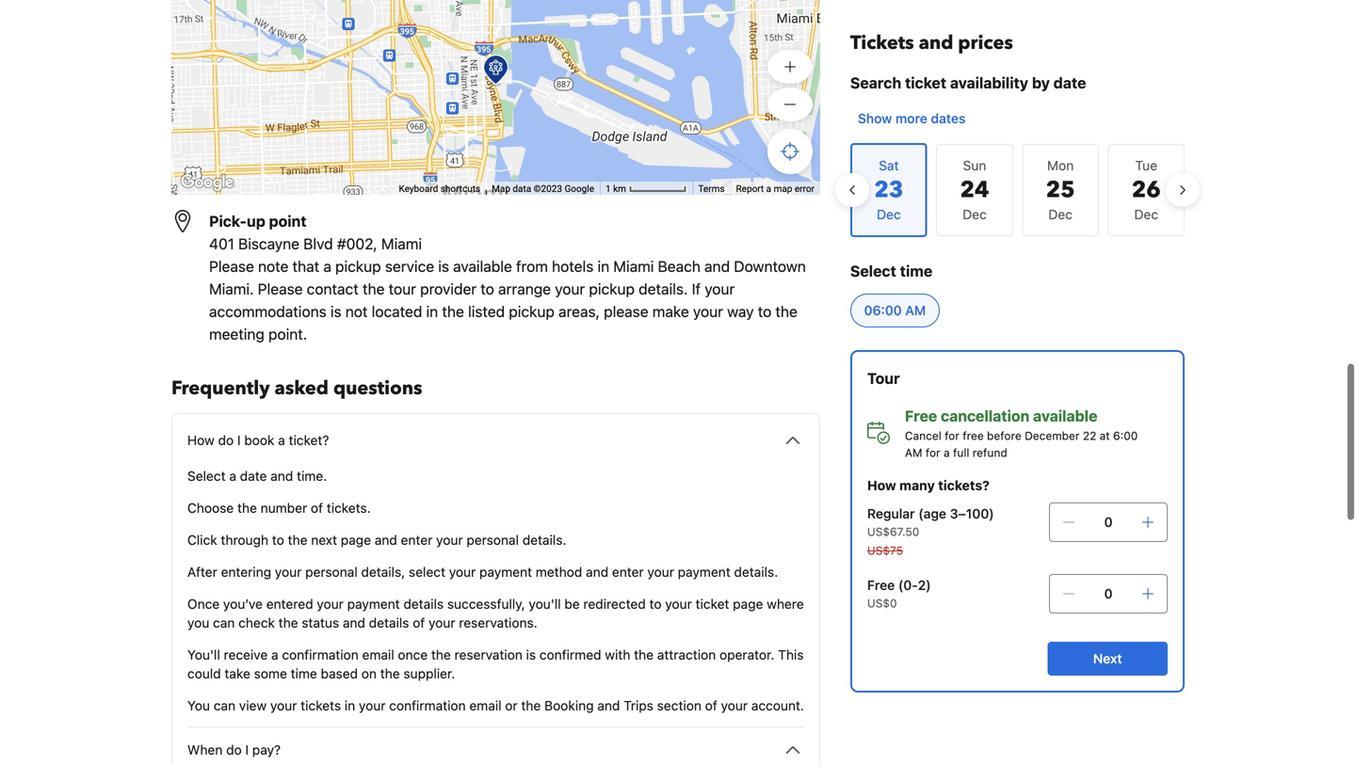 Task type: vqa. For each thing, say whether or not it's contained in the screenshot.
You'll receive a confirmation email once the reservation is confirmed with the attraction operator. This could take some time based on the supplier.
yes



Task type: describe. For each thing, give the bounding box(es) containing it.
beach
[[658, 258, 701, 275]]

click
[[187, 533, 217, 548]]

0 vertical spatial in
[[598, 258, 609, 275]]

1 vertical spatial personal
[[305, 565, 358, 580]]

map
[[774, 183, 792, 195]]

choose the number of tickets.
[[187, 501, 371, 516]]

0 horizontal spatial pickup
[[335, 258, 381, 275]]

tue 26 dec
[[1132, 158, 1161, 222]]

a inside the free cancellation available cancel for free before december 22 at 6:00 am for a full refund
[[944, 446, 950, 460]]

25
[[1046, 175, 1075, 206]]

through
[[221, 533, 269, 548]]

show more dates button
[[850, 102, 973, 136]]

keyboard shortcuts button
[[399, 182, 480, 196]]

google
[[565, 183, 594, 195]]

1 horizontal spatial pickup
[[509, 303, 555, 321]]

22
[[1083, 429, 1097, 443]]

refund
[[973, 446, 1007, 460]]

page inside the once you've entered your payment details successfully, you'll be redirected to your ticket page where you can check the status and details of your reservations.
[[733, 597, 763, 612]]

tour
[[867, 370, 900, 388]]

how for how do i book a ticket?
[[187, 433, 215, 448]]

1
[[606, 183, 611, 195]]

1 horizontal spatial confirmation
[[389, 698, 466, 714]]

tickets.
[[327, 501, 371, 516]]

search
[[850, 74, 901, 92]]

us$0
[[867, 597, 897, 610]]

provider
[[420, 280, 477, 298]]

0 vertical spatial am
[[905, 303, 926, 318]]

a inside the "you'll receive a confirmation email once the reservation is confirmed with the attraction operator. this could take some time based on the supplier."
[[271, 647, 278, 663]]

how do i book a ticket? button
[[187, 429, 804, 452]]

can inside the once you've entered your payment details successfully, you'll be redirected to your ticket page where you can check the status and details of your reservations.
[[213, 615, 235, 631]]

ticket inside the once you've entered your payment details successfully, you'll be redirected to your ticket page where you can check the status and details of your reservations.
[[696, 597, 729, 612]]

to right the way
[[758, 303, 772, 321]]

and inside the once you've entered your payment details successfully, you'll be redirected to your ticket page where you can check the status and details of your reservations.
[[343, 615, 365, 631]]

full
[[953, 446, 969, 460]]

when do i pay? button
[[187, 739, 804, 762]]

select
[[409, 565, 445, 580]]

on
[[362, 666, 377, 682]]

1 vertical spatial pickup
[[589, 280, 635, 298]]

make
[[652, 303, 689, 321]]

terms
[[698, 183, 725, 195]]

entering
[[221, 565, 271, 580]]

map
[[492, 183, 510, 195]]

frequently
[[171, 376, 270, 402]]

0 vertical spatial ticket
[[905, 74, 947, 92]]

you
[[187, 698, 210, 714]]

and left time.
[[271, 469, 293, 484]]

tickets and prices
[[850, 30, 1013, 56]]

free for free cancellation available
[[905, 407, 937, 425]]

the left next
[[288, 533, 308, 548]]

that
[[292, 258, 319, 275]]

dec for 26
[[1134, 207, 1158, 222]]

sun 24 dec
[[960, 158, 989, 222]]

book
[[244, 433, 274, 448]]

©2023
[[534, 183, 562, 195]]

dec for 24
[[963, 207, 987, 222]]

next button
[[1048, 642, 1168, 676]]

email inside the "you'll receive a confirmation email once the reservation is confirmed with the attraction operator. this could take some time based on the supplier."
[[362, 647, 394, 663]]

report
[[736, 183, 764, 195]]

am inside the free cancellation available cancel for free before december 22 at 6:00 am for a full refund
[[905, 446, 922, 460]]

and up details,
[[375, 533, 397, 548]]

the right or
[[521, 698, 541, 714]]

a inside 'pick-up point 401 biscayne blvd #002, miami please note that a pickup service is available from hotels in miami beach and downtown miami.     please contact the tour provider to arrange your pickup details.    if your accommodations is not located in the listed pickup areas, please make your way to the meeting point.'
[[323, 258, 331, 275]]

at
[[1100, 429, 1110, 443]]

miami.
[[209, 280, 254, 298]]

how for how many tickets?
[[867, 478, 896, 494]]

date inside how do i book a ticket? element
[[240, 469, 267, 484]]

the up not
[[363, 280, 385, 298]]

the right the way
[[776, 303, 798, 321]]

free cancellation available cancel for free before december 22 at 6:00 am for a full refund
[[905, 407, 1138, 460]]

1 vertical spatial details
[[369, 615, 409, 631]]

by
[[1032, 74, 1050, 92]]

2)
[[918, 578, 931, 593]]

how many tickets?
[[867, 478, 990, 494]]

frequently asked questions
[[171, 376, 422, 402]]

reservation
[[455, 647, 523, 663]]

is inside the "you'll receive a confirmation email once the reservation is confirmed with the attraction operator. this could take some time based on the supplier."
[[526, 647, 536, 663]]

confirmation inside the "you'll receive a confirmation email once the reservation is confirmed with the attraction operator. this could take some time based on the supplier."
[[282, 647, 359, 663]]

this
[[778, 647, 804, 663]]

1 km button
[[600, 182, 693, 196]]

ticket?
[[289, 433, 329, 448]]

0 vertical spatial of
[[311, 501, 323, 516]]

based
[[321, 666, 358, 682]]

06:00 am
[[864, 303, 926, 318]]

us$75
[[867, 544, 903, 558]]

when do i pay?
[[187, 743, 281, 758]]

not
[[345, 303, 368, 321]]

click through to the next page and enter your personal details.
[[187, 533, 566, 548]]

entered
[[266, 597, 313, 612]]

available inside the free cancellation available cancel for free before december 22 at 6:00 am for a full refund
[[1033, 407, 1098, 425]]

prices
[[958, 30, 1013, 56]]

the up through
[[237, 501, 257, 516]]

0 for regular (age 3–100)
[[1104, 515, 1113, 530]]

questions
[[333, 376, 422, 402]]

hotels
[[552, 258, 594, 275]]

tickets?
[[938, 478, 990, 494]]

point
[[269, 212, 307, 230]]

available inside 'pick-up point 401 biscayne blvd #002, miami please note that a pickup service is available from hotels in miami beach and downtown miami.     please contact the tour provider to arrange your pickup details.    if your accommodations is not located in the listed pickup areas, please make your way to the meeting point.'
[[453, 258, 512, 275]]

1 vertical spatial details.
[[522, 533, 566, 548]]

(0-
[[898, 578, 918, 593]]

2 horizontal spatial payment
[[678, 565, 731, 580]]

of inside the once you've entered your payment details successfully, you'll be redirected to your ticket page where you can check the status and details of your reservations.
[[413, 615, 425, 631]]

pay?
[[252, 743, 281, 758]]

map data ©2023 google
[[492, 183, 594, 195]]

0 horizontal spatial is
[[330, 303, 341, 321]]

you've
[[223, 597, 263, 612]]

operator.
[[720, 647, 775, 663]]

1 km
[[606, 183, 629, 195]]

show
[[858, 111, 892, 126]]

if
[[692, 280, 701, 298]]

take
[[225, 666, 250, 682]]

could
[[187, 666, 221, 682]]

details,
[[361, 565, 405, 580]]



Task type: locate. For each thing, give the bounding box(es) containing it.
0 vertical spatial personal
[[467, 533, 519, 548]]

1 vertical spatial time
[[291, 666, 317, 682]]

data
[[513, 183, 531, 195]]

enter up redirected
[[612, 565, 644, 580]]

1 horizontal spatial in
[[426, 303, 438, 321]]

2 vertical spatial pickup
[[509, 303, 555, 321]]

0 vertical spatial is
[[438, 258, 449, 275]]

0 vertical spatial select
[[850, 262, 896, 280]]

availability
[[950, 74, 1028, 92]]

pickup up the please
[[589, 280, 635, 298]]

free inside the free (0-2) us$0
[[867, 578, 895, 593]]

0 vertical spatial page
[[341, 533, 371, 548]]

biscayne
[[238, 235, 300, 253]]

0 vertical spatial can
[[213, 615, 235, 631]]

dec
[[963, 207, 987, 222], [1049, 207, 1073, 222], [1134, 207, 1158, 222]]

payment
[[479, 565, 532, 580], [678, 565, 731, 580], [347, 597, 400, 612]]

1 horizontal spatial free
[[905, 407, 937, 425]]

google image
[[176, 170, 238, 195]]

search ticket availability by date
[[850, 74, 1086, 92]]

miami up service
[[381, 235, 422, 253]]

0 horizontal spatial free
[[867, 578, 895, 593]]

1 horizontal spatial dec
[[1049, 207, 1073, 222]]

region containing 24
[[835, 136, 1200, 245]]

0 vertical spatial pickup
[[335, 258, 381, 275]]

1 vertical spatial am
[[905, 446, 922, 460]]

dec down 24
[[963, 207, 987, 222]]

1 horizontal spatial for
[[945, 429, 960, 443]]

in down provider
[[426, 303, 438, 321]]

0 vertical spatial how
[[187, 433, 215, 448]]

0 vertical spatial please
[[209, 258, 254, 275]]

the down provider
[[442, 303, 464, 321]]

free up cancel
[[905, 407, 937, 425]]

in right hotels
[[598, 258, 609, 275]]

0 horizontal spatial details.
[[522, 533, 566, 548]]

check
[[238, 615, 275, 631]]

1 horizontal spatial please
[[258, 280, 303, 298]]

free
[[963, 429, 984, 443]]

0 horizontal spatial of
[[311, 501, 323, 516]]

page right next
[[341, 533, 371, 548]]

report a map error link
[[736, 183, 815, 195]]

do left book
[[218, 433, 234, 448]]

sun
[[963, 158, 986, 173]]

miami
[[381, 235, 422, 253], [613, 258, 654, 275]]

1 vertical spatial do
[[226, 743, 242, 758]]

0 vertical spatial details
[[403, 597, 444, 612]]

1 vertical spatial free
[[867, 578, 895, 593]]

successfully,
[[447, 597, 525, 612]]

am right 06:00
[[905, 303, 926, 318]]

confirmed
[[540, 647, 601, 663]]

select inside how do i book a ticket? element
[[187, 469, 226, 484]]

when
[[187, 743, 223, 758]]

and inside 'pick-up point 401 biscayne blvd #002, miami please note that a pickup service is available from hotels in miami beach and downtown miami.     please contact the tour provider to arrange your pickup details.    if your accommodations is not located in the listed pickup areas, please make your way to the meeting point.'
[[705, 258, 730, 275]]

2 vertical spatial is
[[526, 647, 536, 663]]

free
[[905, 407, 937, 425], [867, 578, 895, 593]]

email left or
[[469, 698, 502, 714]]

payment up successfully,
[[479, 565, 532, 580]]

time
[[900, 262, 933, 280], [291, 666, 317, 682]]

in inside how do i book a ticket? element
[[345, 698, 355, 714]]

0
[[1104, 515, 1113, 530], [1104, 586, 1113, 602]]

0 vertical spatial 0
[[1104, 515, 1113, 530]]

mon 25 dec
[[1046, 158, 1075, 222]]

0 horizontal spatial miami
[[381, 235, 422, 253]]

i left book
[[237, 433, 241, 448]]

i left pay?
[[245, 743, 249, 758]]

2 horizontal spatial pickup
[[589, 280, 635, 298]]

1 vertical spatial date
[[240, 469, 267, 484]]

do inside how do i book a ticket? dropdown button
[[218, 433, 234, 448]]

after entering your personal details, select your payment method and enter your payment details.
[[187, 565, 778, 580]]

of up once
[[413, 615, 425, 631]]

(age
[[918, 506, 947, 522]]

details.
[[639, 280, 688, 298], [522, 533, 566, 548], [734, 565, 778, 580]]

do right when
[[226, 743, 242, 758]]

available up provider
[[453, 258, 512, 275]]

2 0 from the top
[[1104, 586, 1113, 602]]

available up december
[[1033, 407, 1098, 425]]

1 0 from the top
[[1104, 515, 1113, 530]]

dec inside sun 24 dec
[[963, 207, 987, 222]]

a up choose
[[229, 469, 236, 484]]

1 horizontal spatial enter
[[612, 565, 644, 580]]

06:00
[[864, 303, 902, 318]]

dec for 25
[[1049, 207, 1073, 222]]

way
[[727, 303, 754, 321]]

dec down 25
[[1049, 207, 1073, 222]]

select time
[[850, 262, 933, 280]]

2 vertical spatial of
[[705, 698, 717, 714]]

email up 'on'
[[362, 647, 394, 663]]

cancellation
[[941, 407, 1030, 425]]

before
[[987, 429, 1022, 443]]

personal up after entering your personal details, select your payment method and enter your payment details. in the bottom of the page
[[467, 533, 519, 548]]

time up 06:00 am
[[900, 262, 933, 280]]

0 horizontal spatial date
[[240, 469, 267, 484]]

payment up attraction
[[678, 565, 731, 580]]

next
[[311, 533, 337, 548]]

and right status
[[343, 615, 365, 631]]

1 horizontal spatial how
[[867, 478, 896, 494]]

1 horizontal spatial personal
[[467, 533, 519, 548]]

once
[[187, 597, 220, 612]]

receive
[[224, 647, 268, 663]]

details down select
[[403, 597, 444, 612]]

1 dec from the left
[[963, 207, 987, 222]]

1 vertical spatial page
[[733, 597, 763, 612]]

0 horizontal spatial page
[[341, 533, 371, 548]]

1 horizontal spatial page
[[733, 597, 763, 612]]

pickup
[[335, 258, 381, 275], [589, 280, 635, 298], [509, 303, 555, 321]]

payment inside the once you've entered your payment details successfully, you'll be redirected to your ticket page where you can check the status and details of your reservations.
[[347, 597, 400, 612]]

do for how
[[218, 433, 234, 448]]

1 horizontal spatial time
[[900, 262, 933, 280]]

1 horizontal spatial ticket
[[905, 74, 947, 92]]

1 can from the top
[[213, 615, 235, 631]]

and right beach
[[705, 258, 730, 275]]

date
[[1054, 74, 1086, 92], [240, 469, 267, 484]]

0 horizontal spatial enter
[[401, 533, 433, 548]]

0 vertical spatial date
[[1054, 74, 1086, 92]]

24
[[960, 175, 989, 206]]

miami left beach
[[613, 258, 654, 275]]

1 horizontal spatial i
[[245, 743, 249, 758]]

free for free (0-2)
[[867, 578, 895, 593]]

how up regular
[[867, 478, 896, 494]]

of
[[311, 501, 323, 516], [413, 615, 425, 631], [705, 698, 717, 714]]

date right by
[[1054, 74, 1086, 92]]

page left where
[[733, 597, 763, 612]]

section
[[657, 698, 702, 714]]

from
[[516, 258, 548, 275]]

select for select a date and time.
[[187, 469, 226, 484]]

0 vertical spatial enter
[[401, 533, 433, 548]]

0 horizontal spatial dec
[[963, 207, 987, 222]]

map region
[[171, 0, 820, 195]]

a right that
[[323, 258, 331, 275]]

to up the listed
[[481, 280, 494, 298]]

2 horizontal spatial is
[[526, 647, 536, 663]]

a left full
[[944, 446, 950, 460]]

blvd
[[303, 235, 333, 253]]

free inside the free cancellation available cancel for free before december 22 at 6:00 am for a full refund
[[905, 407, 937, 425]]

is left not
[[330, 303, 341, 321]]

am down cancel
[[905, 446, 922, 460]]

0 vertical spatial confirmation
[[282, 647, 359, 663]]

0 horizontal spatial how
[[187, 433, 215, 448]]

a inside how do i book a ticket? dropdown button
[[278, 433, 285, 448]]

dec inside the mon 25 dec
[[1049, 207, 1073, 222]]

to down choose the number of tickets.
[[272, 533, 284, 548]]

1 horizontal spatial miami
[[613, 258, 654, 275]]

i for book
[[237, 433, 241, 448]]

how inside dropdown button
[[187, 433, 215, 448]]

2 horizontal spatial of
[[705, 698, 717, 714]]

status
[[302, 615, 339, 631]]

2 horizontal spatial details.
[[734, 565, 778, 580]]

details. up method
[[522, 533, 566, 548]]

and
[[919, 30, 954, 56], [705, 258, 730, 275], [271, 469, 293, 484], [375, 533, 397, 548], [586, 565, 609, 580], [343, 615, 365, 631], [597, 698, 620, 714]]

0 vertical spatial for
[[945, 429, 960, 443]]

a left map
[[766, 183, 771, 195]]

accommodations
[[209, 303, 327, 321]]

i for pay?
[[245, 743, 249, 758]]

0 vertical spatial available
[[453, 258, 512, 275]]

note
[[258, 258, 289, 275]]

1 vertical spatial enter
[[612, 565, 644, 580]]

date down how do i book a ticket?
[[240, 469, 267, 484]]

meeting
[[209, 325, 265, 343]]

of left tickets.
[[311, 501, 323, 516]]

1 vertical spatial email
[[469, 698, 502, 714]]

region
[[835, 136, 1200, 245]]

a up the some
[[271, 647, 278, 663]]

once you've entered your payment details successfully, you'll be redirected to your ticket page where you can check the status and details of your reservations.
[[187, 597, 804, 631]]

pickup down the #002,
[[335, 258, 381, 275]]

next
[[1093, 651, 1122, 667]]

i
[[237, 433, 241, 448], [245, 743, 249, 758]]

details
[[403, 597, 444, 612], [369, 615, 409, 631]]

for up full
[[945, 429, 960, 443]]

1 vertical spatial confirmation
[[389, 698, 466, 714]]

the up the supplier.
[[431, 647, 451, 663]]

to inside the once you've entered your payment details successfully, you'll be redirected to your ticket page where you can check the status and details of your reservations.
[[649, 597, 662, 612]]

details. up where
[[734, 565, 778, 580]]

personal down next
[[305, 565, 358, 580]]

select up choose
[[187, 469, 226, 484]]

2 horizontal spatial in
[[598, 258, 609, 275]]

is left confirmed
[[526, 647, 536, 663]]

is up provider
[[438, 258, 449, 275]]

tickets
[[301, 698, 341, 714]]

do
[[218, 433, 234, 448], [226, 743, 242, 758]]

time right the some
[[291, 666, 317, 682]]

enter up select
[[401, 533, 433, 548]]

payment down details,
[[347, 597, 400, 612]]

keyboard shortcuts
[[399, 183, 480, 195]]

please
[[209, 258, 254, 275], [258, 280, 303, 298]]

0 vertical spatial free
[[905, 407, 937, 425]]

choose
[[187, 501, 234, 516]]

0 horizontal spatial available
[[453, 258, 512, 275]]

where
[[767, 597, 804, 612]]

details up once
[[369, 615, 409, 631]]

show more dates
[[858, 111, 966, 126]]

and left the trips
[[597, 698, 620, 714]]

1 horizontal spatial available
[[1033, 407, 1098, 425]]

you'll
[[529, 597, 561, 612]]

2 vertical spatial in
[[345, 698, 355, 714]]

0 horizontal spatial in
[[345, 698, 355, 714]]

us$67.50
[[867, 526, 920, 539]]

0 vertical spatial do
[[218, 433, 234, 448]]

contact
[[307, 280, 359, 298]]

supplier.
[[404, 666, 455, 682]]

0 horizontal spatial personal
[[305, 565, 358, 580]]

terms link
[[698, 183, 725, 195]]

ticket up show more dates
[[905, 74, 947, 92]]

0 horizontal spatial ticket
[[696, 597, 729, 612]]

booking
[[544, 698, 594, 714]]

1 vertical spatial select
[[187, 469, 226, 484]]

3 dec from the left
[[1134, 207, 1158, 222]]

0 horizontal spatial email
[[362, 647, 394, 663]]

you can view your tickets in your confirmation email or the booking and trips section of your account.
[[187, 698, 804, 714]]

tue
[[1135, 158, 1157, 173]]

please up miami.
[[209, 258, 254, 275]]

1 vertical spatial how
[[867, 478, 896, 494]]

1 horizontal spatial payment
[[479, 565, 532, 580]]

0 for free (0-2)
[[1104, 586, 1113, 602]]

attraction
[[657, 647, 716, 663]]

how do i book a ticket?
[[187, 433, 329, 448]]

0 horizontal spatial payment
[[347, 597, 400, 612]]

do inside when do i pay? dropdown button
[[226, 743, 242, 758]]

a right book
[[278, 433, 285, 448]]

up
[[247, 212, 265, 230]]

1 vertical spatial for
[[926, 446, 940, 460]]

1 vertical spatial ticket
[[696, 597, 729, 612]]

1 vertical spatial i
[[245, 743, 249, 758]]

some
[[254, 666, 287, 682]]

1 vertical spatial miami
[[613, 258, 654, 275]]

and left prices
[[919, 30, 954, 56]]

for down cancel
[[926, 446, 940, 460]]

you'll receive a confirmation email once the reservation is confirmed with the attraction operator. this could take some time based on the supplier.
[[187, 647, 804, 682]]

0 up next on the bottom of the page
[[1104, 586, 1113, 602]]

trips
[[624, 698, 654, 714]]

view
[[239, 698, 267, 714]]

available
[[453, 258, 512, 275], [1033, 407, 1098, 425]]

the right 'on'
[[380, 666, 400, 682]]

0 horizontal spatial for
[[926, 446, 940, 460]]

please down note
[[258, 280, 303, 298]]

2 dec from the left
[[1049, 207, 1073, 222]]

#002,
[[337, 235, 377, 253]]

pick-
[[209, 212, 247, 230]]

please
[[604, 303, 649, 321]]

how do i book a ticket? element
[[187, 452, 804, 716]]

the inside the once you've entered your payment details successfully, you'll be redirected to your ticket page where you can check the status and details of your reservations.
[[278, 615, 298, 631]]

ticket up attraction
[[696, 597, 729, 612]]

time inside the "you'll receive a confirmation email once the reservation is confirmed with the attraction operator. this could take some time based on the supplier."
[[291, 666, 317, 682]]

areas,
[[559, 303, 600, 321]]

2 horizontal spatial dec
[[1134, 207, 1158, 222]]

1 vertical spatial can
[[214, 698, 236, 714]]

1 horizontal spatial email
[[469, 698, 502, 714]]

personal
[[467, 533, 519, 548], [305, 565, 358, 580]]

cancel
[[905, 429, 942, 443]]

after
[[187, 565, 217, 580]]

1 vertical spatial please
[[258, 280, 303, 298]]

select up 06:00
[[850, 262, 896, 280]]

confirmation up based
[[282, 647, 359, 663]]

do for when
[[226, 743, 242, 758]]

of right section
[[705, 698, 717, 714]]

free up us$0
[[867, 578, 895, 593]]

asked
[[275, 376, 329, 402]]

1 vertical spatial in
[[426, 303, 438, 321]]

1 horizontal spatial details.
[[639, 280, 688, 298]]

select for select time
[[850, 262, 896, 280]]

1 vertical spatial of
[[413, 615, 425, 631]]

0 vertical spatial email
[[362, 647, 394, 663]]

dates
[[931, 111, 966, 126]]

1 vertical spatial available
[[1033, 407, 1098, 425]]

located
[[372, 303, 422, 321]]

0 vertical spatial miami
[[381, 235, 422, 253]]

details. up the make
[[639, 280, 688, 298]]

0 horizontal spatial confirmation
[[282, 647, 359, 663]]

redirected
[[583, 597, 646, 612]]

0 vertical spatial i
[[237, 433, 241, 448]]

the down entered
[[278, 615, 298, 631]]

0 down at
[[1104, 515, 1113, 530]]

in right tickets
[[345, 698, 355, 714]]

dec down 26
[[1134, 207, 1158, 222]]

your
[[555, 280, 585, 298], [705, 280, 735, 298], [693, 303, 723, 321], [436, 533, 463, 548], [275, 565, 302, 580], [449, 565, 476, 580], [647, 565, 674, 580], [317, 597, 344, 612], [665, 597, 692, 612], [429, 615, 455, 631], [270, 698, 297, 714], [359, 698, 386, 714], [721, 698, 748, 714]]

keyboard
[[399, 183, 438, 195]]

and up redirected
[[586, 565, 609, 580]]

method
[[536, 565, 582, 580]]

confirmation down the supplier.
[[389, 698, 466, 714]]

how down frequently in the left of the page
[[187, 433, 215, 448]]

pickup down arrange
[[509, 303, 555, 321]]

0 horizontal spatial please
[[209, 258, 254, 275]]

3–100)
[[950, 506, 994, 522]]

0 vertical spatial time
[[900, 262, 933, 280]]

1 horizontal spatial is
[[438, 258, 449, 275]]

details. inside 'pick-up point 401 biscayne blvd #002, miami please note that a pickup service is available from hotels in miami beach and downtown miami.     please contact the tour provider to arrange your pickup details.    if your accommodations is not located in the listed pickup areas, please make your way to the meeting point.'
[[639, 280, 688, 298]]

the right "with"
[[634, 647, 654, 663]]

0 vertical spatial details.
[[639, 280, 688, 298]]

dec inside tue 26 dec
[[1134, 207, 1158, 222]]

2 can from the top
[[214, 698, 236, 714]]

1 vertical spatial is
[[330, 303, 341, 321]]

to right redirected
[[649, 597, 662, 612]]

1 horizontal spatial date
[[1054, 74, 1086, 92]]

mon
[[1047, 158, 1074, 173]]

regular (age 3–100) us$67.50
[[867, 506, 994, 539]]



